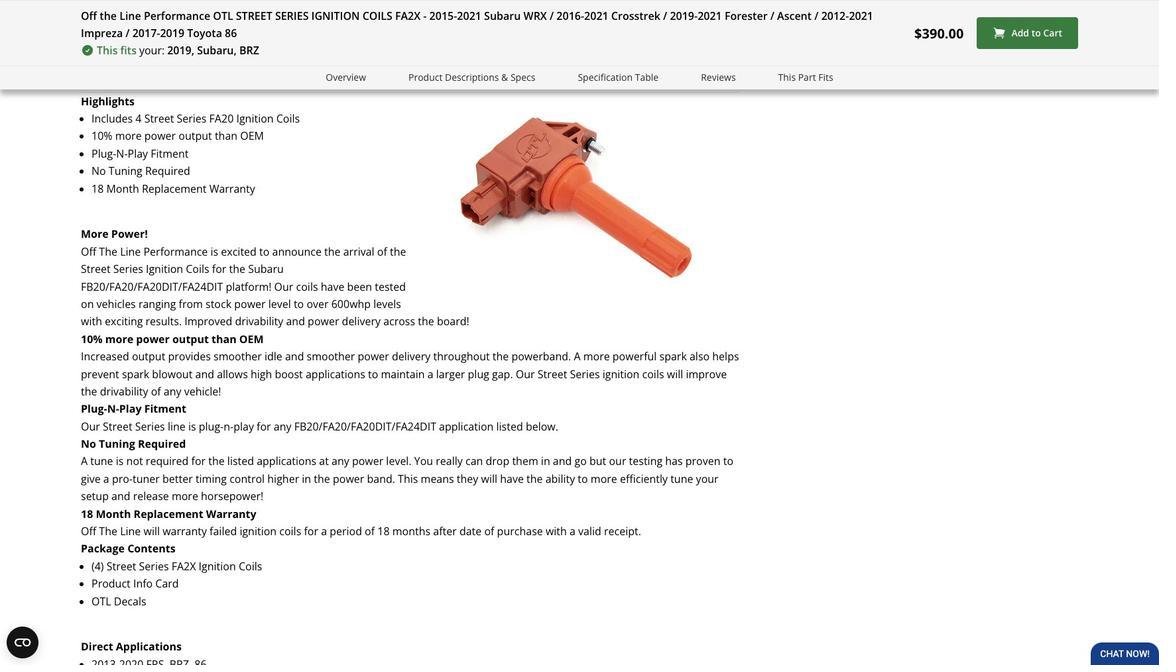 Task type: describe. For each thing, give the bounding box(es) containing it.
the up timing
[[208, 455, 225, 469]]

tested
[[375, 280, 406, 294]]

performance for off the line performance otl street series ignition coils fa2x
[[301, 76, 370, 90]]

give
[[81, 472, 101, 487]]

more inside highlights includes 4 street series fa20 ignition coils 10% more power output than oem plug-n-play fitment no tuning required 18 month replacement warranty
[[115, 129, 142, 144]]

street right (4)
[[107, 560, 136, 574]]

oem inside highlights includes 4 street series fa20 ignition coils 10% more power output than oem plug-n-play fitment no tuning required 18 month replacement warranty
[[240, 129, 264, 144]]

has
[[665, 455, 683, 469]]

coils inside highlights includes 4 street series fa20 ignition coils 10% more power output than oem plug-n-play fitment no tuning required 18 month replacement warranty
[[276, 111, 300, 126]]

our
[[609, 455, 626, 469]]

(4)
[[92, 560, 104, 574]]

2019
[[160, 26, 184, 40]]

a left valid
[[570, 525, 576, 539]]

play inside the more power! off the line performance is excited to announce the arrival of the street series ignition coils for the subaru fb20/fa20/fa20dit/fa24dit platform! our coils have been tested on vehicles ranging from stock power level to over 600whp levels with exciting results. improved drivability and power delivery across the board! 10% more power output than oem increased output provides smoother idle and smoother power delivery throughout the powerband. a more powerful spark also helps prevent spark blowout and allows high boost applications to maintain a larger plug gap. our street series ignition coils will improve the drivability of any vehicle! plug-n-play fitment our street series line is plug-n-play for any fb20/fa20/fa20dit/fa24dit application listed below. no tuning required a tune is not required for the listed applications at any power level. you really can drop them in and go but our testing has proven to give a pro-tuner better timing control higher in the power band. this means they will have the ability to more efficiently tune your setup and release more horsepower! 18 month replacement warranty off the line will warranty failed ignition coils for a period of 18 months after date of purchase with a valid receipt. package contents (4) street series fa2x ignition coils product info card otl decals
[[119, 402, 142, 417]]

1 vertical spatial in
[[302, 472, 311, 487]]

more left the powerful
[[583, 350, 610, 364]]

0 horizontal spatial our
[[81, 420, 100, 434]]

n- inside highlights includes 4 street series fa20 ignition coils 10% more power output than oem plug-n-play fitment no tuning required 18 month replacement warranty
[[116, 146, 128, 161]]

fa2x for off the line performance otl street series ignition coils fa2x - 2015-2021 subaru wrx / 2016-2021 crosstrek / 2019-2021 forester / ascent / 2012-2021 impreza / 2017-2019 toyota 86
[[395, 9, 421, 23]]

direct
[[81, 640, 113, 655]]

0 vertical spatial spark
[[660, 350, 687, 364]]

warranty inside highlights includes 4 street series fa20 ignition coils 10% more power output than oem plug-n-play fitment no tuning required 18 month replacement warranty
[[209, 181, 255, 196]]

improved
[[185, 315, 232, 329]]

0 horizontal spatial have
[[321, 280, 344, 294]]

of right arrival
[[377, 245, 387, 259]]

fa20
[[209, 111, 234, 126]]

open widget image
[[7, 627, 38, 659]]

1 horizontal spatial ignition
[[199, 560, 236, 574]]

subaru inside off the line performance otl street series ignition coils fa2x - 2015-2021 subaru wrx / 2016-2021 crosstrek / 2019-2021 forester / ascent / 2012-2021 impreza / 2017-2019 toyota 86
[[484, 9, 521, 23]]

reviews
[[701, 71, 736, 84]]

2 vertical spatial coils
[[239, 560, 262, 574]]

replacement inside the more power! off the line performance is excited to announce the arrival of the street series ignition coils for the subaru fb20/fa20/fa20dit/fa24dit platform! our coils have been tested on vehicles ranging from stock power level to over 600whp levels with exciting results. improved drivability and power delivery across the board! 10% more power output than oem increased output provides smoother idle and smoother power delivery throughout the powerband. a more powerful spark also helps prevent spark blowout and allows high boost applications to maintain a larger plug gap. our street series ignition coils will improve the drivability of any vehicle! plug-n-play fitment our street series line is plug-n-play for any fb20/fa20/fa20dit/fa24dit application listed below. no tuning required a tune is not required for the listed applications at any power level. you really can drop them in and go but our testing has proven to give a pro-tuner better timing control higher in the power band. this means they will have the ability to more efficiently tune your setup and release more horsepower! 18 month replacement warranty off the line will warranty failed ignition coils for a period of 18 months after date of purchase with a valid receipt. package contents (4) street series fa2x ignition coils product info card otl decals
[[134, 507, 203, 522]]

otl for off the line performance otl street series ignition coils fa2x - 2015-2021 subaru wrx / 2016-2021 crosstrek / 2019-2021 forester / ascent / 2012-2021 impreza / 2017-2019 toyota 86
[[213, 9, 233, 23]]

and down pro-
[[111, 490, 130, 504]]

replacement inside highlights includes 4 street series fa20 ignition coils 10% more power output than oem plug-n-play fitment no tuning required 18 month replacement warranty
[[142, 181, 207, 196]]

0 horizontal spatial drivability
[[100, 385, 148, 399]]

1 smoother from the left
[[214, 350, 262, 364]]

1 horizontal spatial listed
[[496, 420, 523, 434]]

off the line performance otl street series ignition coils fa2x - 2015-2021 subaru wrx / 2016-2021 crosstrek / 2019-2021 forester / ascent / 2012-2021 impreza / 2017-2019 toyota 86
[[81, 9, 873, 40]]

add to cart button
[[977, 17, 1078, 49]]

applications
[[116, 640, 182, 655]]

0 horizontal spatial ignition
[[240, 525, 277, 539]]

your
[[696, 472, 719, 487]]

10% inside the more power! off the line performance is excited to announce the arrival of the street series ignition coils for the subaru fb20/fa20/fa20dit/fa24dit platform! our coils have been tested on vehicles ranging from stock power level to over 600whp levels with exciting results. improved drivability and power delivery across the board! 10% more power output than oem increased output provides smoother idle and smoother power delivery throughout the powerband. a more powerful spark also helps prevent spark blowout and allows high boost applications to maintain a larger plug gap. our street series ignition coils will improve the drivability of any vehicle! plug-n-play fitment our street series line is plug-n-play for any fb20/fa20/fa20dit/fa24dit application listed below. no tuning required a tune is not required for the listed applications at any power level. you really can drop them in and go but our testing has proven to give a pro-tuner better timing control higher in the power band. this means they will have the ability to more efficiently tune your setup and release more horsepower! 18 month replacement warranty off the line will warranty failed ignition coils for a period of 18 months after date of purchase with a valid receipt. package contents (4) street series fa2x ignition coils product info card otl decals
[[81, 332, 103, 347]]

2019,
[[167, 43, 194, 58]]

crosstrek
[[611, 9, 660, 23]]

this for this fits your: 2019, subaru, brz
[[97, 43, 118, 58]]

/ up "fits" at left
[[126, 26, 130, 40]]

table
[[635, 71, 659, 84]]

/ left '2019-'
[[663, 9, 667, 23]]

warranty
[[163, 525, 207, 539]]

line down power!
[[120, 245, 141, 259]]

0 vertical spatial will
[[667, 367, 683, 382]]

of right date
[[484, 525, 494, 539]]

better
[[162, 472, 193, 487]]

proven
[[686, 455, 721, 469]]

description
[[135, 44, 208, 62]]

ascent
[[777, 9, 812, 23]]

power inside highlights includes 4 street series fa20 ignition coils 10% more power output than oem plug-n-play fitment no tuning required 18 month replacement warranty
[[144, 129, 176, 144]]

1 horizontal spatial a
[[574, 350, 581, 364]]

0 vertical spatial is
[[211, 245, 218, 259]]

0 horizontal spatial any
[[164, 385, 181, 399]]

control
[[230, 472, 265, 487]]

higher
[[267, 472, 299, 487]]

after
[[433, 525, 457, 539]]

0 horizontal spatial is
[[116, 455, 124, 469]]

2 vertical spatial coils
[[279, 525, 301, 539]]

powerful
[[613, 350, 657, 364]]

wrx
[[524, 9, 547, 23]]

direct applications
[[81, 640, 182, 655]]

0 horizontal spatial with
[[81, 315, 102, 329]]

required inside highlights includes 4 street series fa20 ignition coils 10% more power output than oem plug-n-play fitment no tuning required 18 month replacement warranty
[[145, 164, 190, 179]]

2 vertical spatial 18
[[378, 525, 390, 539]]

months
[[392, 525, 431, 539]]

the down the excited
[[229, 262, 245, 277]]

and up ability
[[553, 455, 572, 469]]

vehicles
[[97, 297, 136, 312]]

1 horizontal spatial with
[[546, 525, 567, 539]]

your:
[[139, 43, 165, 58]]

2 vertical spatial will
[[144, 525, 160, 539]]

2 2021 from the left
[[584, 9, 609, 23]]

been
[[347, 280, 372, 294]]

for down the excited
[[212, 262, 226, 277]]

1 vertical spatial coils
[[186, 262, 209, 277]]

specification table
[[578, 71, 659, 84]]

play
[[234, 420, 254, 434]]

drop
[[486, 455, 510, 469]]

overview link
[[326, 70, 366, 85]]

product descriptions & specs link
[[409, 70, 536, 85]]

a left 'larger' in the bottom left of the page
[[428, 367, 433, 382]]

1 horizontal spatial 4
[[277, 46, 283, 59]]

series down contents
[[139, 560, 169, 574]]

add
[[1012, 27, 1029, 39]]

go
[[575, 455, 587, 469]]

month inside highlights includes 4 street series fa20 ignition coils 10% more power output than oem plug-n-play fitment no tuning required 18 month replacement warranty
[[106, 181, 139, 196]]

a left period
[[321, 525, 327, 539]]

timing
[[196, 472, 227, 487]]

0 horizontal spatial tune
[[90, 455, 113, 469]]

18 inside highlights includes 4 street series fa20 ignition coils 10% more power output than oem plug-n-play fitment no tuning required 18 month replacement warranty
[[92, 181, 104, 196]]

0 horizontal spatial spark
[[122, 367, 149, 382]]

allows
[[217, 367, 248, 382]]

ignition for off the line performance otl street series ignition coils fa2x - 2015-2021 subaru wrx / 2016-2021 crosstrek / 2019-2021 forester / ascent / 2012-2021 impreza / 2017-2019 toyota 86
[[311, 9, 360, 23]]

ignition inside highlights includes 4 street series fa20 ignition coils 10% more power output than oem plug-n-play fitment no tuning required 18 month replacement warranty
[[236, 111, 274, 126]]

of right period
[[365, 525, 375, 539]]

than inside the more power! off the line performance is excited to announce the arrival of the street series ignition coils for the subaru fb20/fa20/fa20dit/fa24dit platform! our coils have been tested on vehicles ranging from stock power level to over 600whp levels with exciting results. improved drivability and power delivery across the board! 10% more power output than oem increased output provides smoother idle and smoother power delivery throughout the powerband. a more powerful spark also helps prevent spark blowout and allows high boost applications to maintain a larger plug gap. our street series ignition coils will improve the drivability of any vehicle! plug-n-play fitment our street series line is plug-n-play for any fb20/fa20/fa20dit/fa24dit application listed below. no tuning required a tune is not required for the listed applications at any power level. you really can drop them in and go but our testing has proven to give a pro-tuner better timing control higher in the power band. this means they will have the ability to more efficiently tune your setup and release more horsepower! 18 month replacement warranty off the line will warranty failed ignition coils for a period of 18 months after date of purchase with a valid receipt. package contents (4) street series fa2x ignition coils product info card otl decals
[[212, 332, 237, 347]]

1 vertical spatial output
[[172, 332, 209, 347]]

specification table link
[[578, 70, 659, 85]]

to down go at the bottom of page
[[578, 472, 588, 487]]

the right "across"
[[418, 315, 434, 329]]

to inside button
[[1032, 27, 1041, 39]]

product description
[[81, 44, 208, 62]]

to right proven
[[723, 455, 734, 469]]

series inside highlights includes 4 street series fa20 ignition coils 10% more power output than oem plug-n-play fitment no tuning required 18 month replacement warranty
[[177, 111, 207, 126]]

1 vertical spatial tune
[[671, 472, 693, 487]]

/ left ascent
[[770, 9, 775, 23]]

600whp
[[331, 297, 371, 312]]

0 vertical spatial fb20/fa20/fa20dit/fa24dit
[[81, 280, 223, 294]]

coils for off the line performance otl street series ignition coils fa2x - 2015-2021 subaru wrx / 2016-2021 crosstrek / 2019-2021 forester / ascent / 2012-2021 impreza / 2017-2019 toyota 86
[[363, 9, 392, 23]]

this inside the more power! off the line performance is excited to announce the arrival of the street series ignition coils for the subaru fb20/fa20/fa20dit/fa24dit platform! our coils have been tested on vehicles ranging from stock power level to over 600whp levels with exciting results. improved drivability and power delivery across the board! 10% more power output than oem increased output provides smoother idle and smoother power delivery throughout the powerband. a more powerful spark also helps prevent spark blowout and allows high boost applications to maintain a larger plug gap. our street series ignition coils will improve the drivability of any vehicle! plug-n-play fitment our street series line is plug-n-play for any fb20/fa20/fa20dit/fa24dit application listed below. no tuning required a tune is not required for the listed applications at any power level. you really can drop them in and go but our testing has proven to give a pro-tuner better timing control higher in the power band. this means they will have the ability to more efficiently tune your setup and release more horsepower! 18 month replacement warranty off the line will warranty failed ignition coils for a period of 18 months after date of purchase with a valid receipt. package contents (4) street series fa2x ignition coils product info card otl decals
[[398, 472, 418, 487]]

1 vertical spatial will
[[481, 472, 497, 487]]

subaru inside the more power! off the line performance is excited to announce the arrival of the street series ignition coils for the subaru fb20/fa20/fa20dit/fa24dit platform! our coils have been tested on vehicles ranging from stock power level to over 600whp levels with exciting results. improved drivability and power delivery across the board! 10% more power output than oem increased output provides smoother idle and smoother power delivery throughout the powerband. a more powerful spark also helps prevent spark blowout and allows high boost applications to maintain a larger plug gap. our street series ignition coils will improve the drivability of any vehicle! plug-n-play fitment our street series line is plug-n-play for any fb20/fa20/fa20dit/fa24dit application listed below. no tuning required a tune is not required for the listed applications at any power level. you really can drop them in and go but our testing has proven to give a pro-tuner better timing control higher in the power band. this means they will have the ability to more efficiently tune your setup and release more horsepower! 18 month replacement warranty off the line will warranty failed ignition coils for a period of 18 months after date of purchase with a valid receipt. package contents (4) street series fa2x ignition coils product info card otl decals
[[248, 262, 284, 277]]

board!
[[437, 315, 469, 329]]

for up timing
[[191, 455, 206, 469]]

2019-
[[670, 9, 698, 23]]

0 vertical spatial in
[[541, 455, 550, 469]]

over
[[307, 297, 329, 312]]

line down otlssfa2x-4
[[275, 76, 298, 90]]

-
[[423, 9, 427, 23]]

to right the excited
[[259, 245, 269, 259]]

otlssfa2x-
[[224, 46, 277, 59]]

from
[[179, 297, 203, 312]]

period
[[330, 525, 362, 539]]

level.
[[386, 455, 412, 469]]

warranty inside the more power! off the line performance is excited to announce the arrival of the street series ignition coils for the subaru fb20/fa20/fa20dit/fa24dit platform! our coils have been tested on vehicles ranging from stock power level to over 600whp levels with exciting results. improved drivability and power delivery across the board! 10% more power output than oem increased output provides smoother idle and smoother power delivery throughout the powerband. a more powerful spark also helps prevent spark blowout and allows high boost applications to maintain a larger plug gap. our street series ignition coils will improve the drivability of any vehicle! plug-n-play fitment our street series line is plug-n-play for any fb20/fa20/fa20dit/fa24dit application listed below. no tuning required a tune is not required for the listed applications at any power level. you really can drop them in and go but our testing has proven to give a pro-tuner better timing control higher in the power band. this means they will have the ability to more efficiently tune your setup and release more horsepower! 18 month replacement warranty off the line will warranty failed ignition coils for a period of 18 months after date of purchase with a valid receipt. package contents (4) street series fa2x ignition coils product info card otl decals
[[206, 507, 256, 522]]

card
[[155, 577, 179, 592]]

announce
[[272, 245, 322, 259]]

tuning inside highlights includes 4 street series fa20 ignition coils 10% more power output than oem plug-n-play fitment no tuning required 18 month replacement warranty
[[109, 164, 142, 179]]

1 vertical spatial applications
[[257, 455, 316, 469]]

series for off the line performance otl street series ignition coils fa2x
[[435, 76, 469, 90]]

more down 'but'
[[591, 472, 617, 487]]

increased
[[81, 350, 129, 364]]

1 vertical spatial coils
[[642, 367, 664, 382]]

prevent
[[81, 367, 119, 382]]

overview
[[326, 71, 366, 84]]

not
[[126, 455, 143, 469]]

part
[[798, 71, 816, 84]]

off down otlssfa2x-
[[235, 76, 252, 90]]

line
[[168, 420, 186, 434]]

1 horizontal spatial is
[[188, 420, 196, 434]]

more down better
[[172, 490, 198, 504]]

more
[[81, 227, 109, 242]]

ignition for off the line performance otl street series ignition coils fa2x
[[472, 76, 522, 90]]

means
[[421, 472, 454, 487]]

can
[[466, 455, 483, 469]]

receipt.
[[604, 525, 641, 539]]

valid
[[578, 525, 601, 539]]

info
[[133, 577, 153, 592]]

for right the play
[[257, 420, 271, 434]]

package
[[81, 542, 125, 557]]

0 vertical spatial ignition
[[603, 367, 640, 382]]

subaru,
[[197, 43, 237, 58]]

provides
[[168, 350, 211, 364]]

toyota
[[187, 26, 222, 40]]

specification
[[578, 71, 633, 84]]

street inside highlights includes 4 street series fa20 ignition coils 10% more power output than oem plug-n-play fitment no tuning required 18 month replacement warranty
[[144, 111, 174, 126]]

otl inside the more power! off the line performance is excited to announce the arrival of the street series ignition coils for the subaru fb20/fa20/fa20dit/fa24dit platform! our coils have been tested on vehicles ranging from stock power level to over 600whp levels with exciting results. improved drivability and power delivery across the board! 10% more power output than oem increased output provides smoother idle and smoother power delivery throughout the powerband. a more powerful spark also helps prevent spark blowout and allows high boost applications to maintain a larger plug gap. our street series ignition coils will improve the drivability of any vehicle! plug-n-play fitment our street series line is plug-n-play for any fb20/fa20/fa20dit/fa24dit application listed below. no tuning required a tune is not required for the listed applications at any power level. you really can drop them in and go but our testing has proven to give a pro-tuner better timing control higher in the power band. this means they will have the ability to more efficiently tune your setup and release more horsepower! 18 month replacement warranty off the line will warranty failed ignition coils for a period of 18 months after date of purchase with a valid receipt. package contents (4) street series fa2x ignition coils product info card otl decals
[[92, 595, 111, 609]]

decals
[[114, 595, 146, 609]]

1 the from the top
[[99, 245, 117, 259]]

application
[[439, 420, 494, 434]]

product for product description
[[81, 44, 131, 62]]

than inside highlights includes 4 street series fa20 ignition coils 10% more power output than oem plug-n-play fitment no tuning required 18 month replacement warranty
[[215, 129, 238, 144]]

cart
[[1044, 27, 1062, 39]]

this part fits
[[778, 71, 833, 84]]

1 vertical spatial a
[[81, 455, 88, 469]]

street down powerband. in the left of the page
[[538, 367, 567, 382]]

a right give
[[103, 472, 109, 487]]

tuning inside the more power! off the line performance is excited to announce the arrival of the street series ignition coils for the subaru fb20/fa20/fa20dit/fa24dit platform! our coils have been tested on vehicles ranging from stock power level to over 600whp levels with exciting results. improved drivability and power delivery across the board! 10% more power output than oem increased output provides smoother idle and smoother power delivery throughout the powerband. a more powerful spark also helps prevent spark blowout and allows high boost applications to maintain a larger plug gap. our street series ignition coils will improve the drivability of any vehicle! plug-n-play fitment our street series line is plug-n-play for any fb20/fa20/fa20dit/fa24dit application listed below. no tuning required a tune is not required for the listed applications at any power level. you really can drop them in and go but our testing has proven to give a pro-tuner better timing control higher in the power band. this means they will have the ability to more efficiently tune your setup and release more horsepower! 18 month replacement warranty off the line will warranty failed ignition coils for a period of 18 months after date of purchase with a valid receipt. package contents (4) street series fa2x ignition coils product info card otl decals
[[99, 437, 135, 452]]

fitment inside the more power! off the line performance is excited to announce the arrival of the street series ignition coils for the subaru fb20/fa20/fa20dit/fa24dit platform! our coils have been tested on vehicles ranging from stock power level to over 600whp levels with exciting results. improved drivability and power delivery across the board! 10% more power output than oem increased output provides smoother idle and smoother power delivery throughout the powerband. a more powerful spark also helps prevent spark blowout and allows high boost applications to maintain a larger plug gap. our street series ignition coils will improve the drivability of any vehicle! plug-n-play fitment our street series line is plug-n-play for any fb20/fa20/fa20dit/fa24dit application listed below. no tuning required a tune is not required for the listed applications at any power level. you really can drop them in and go but our testing has proven to give a pro-tuner better timing control higher in the power band. this means they will have the ability to more efficiently tune your setup and release more horsepower! 18 month replacement warranty off the line will warranty failed ignition coils for a period of 18 months after date of purchase with a valid receipt. package contents (4) street series fa2x ignition coils product info card otl decals
[[144, 402, 186, 417]]

ability
[[546, 472, 575, 487]]

the down at
[[314, 472, 330, 487]]

street up not
[[103, 420, 132, 434]]

1 vertical spatial fb20/fa20/fa20dit/fa24dit
[[294, 420, 436, 434]]

product for product descriptions & specs
[[409, 71, 443, 84]]

1 horizontal spatial any
[[274, 420, 291, 434]]

the down them
[[527, 472, 543, 487]]



Task type: locate. For each thing, give the bounding box(es) containing it.
0 vertical spatial applications
[[306, 367, 365, 382]]

no up give
[[81, 437, 96, 452]]

1 vertical spatial ignition
[[472, 76, 522, 90]]

and
[[286, 315, 305, 329], [285, 350, 304, 364], [195, 367, 214, 382], [553, 455, 572, 469], [111, 490, 130, 504]]

they
[[457, 472, 478, 487]]

0 vertical spatial our
[[274, 280, 293, 294]]

spark down increased
[[122, 367, 149, 382]]

subaru up platform!
[[248, 262, 284, 277]]

replacement up warranty in the bottom left of the page
[[134, 507, 203, 522]]

impreza
[[81, 26, 123, 40]]

2 vertical spatial otl
[[92, 595, 111, 609]]

0 vertical spatial performance
[[144, 9, 210, 23]]

this left part in the right top of the page
[[778, 71, 796, 84]]

have down them
[[500, 472, 524, 487]]

2 vertical spatial fa2x
[[172, 560, 196, 574]]

2021
[[457, 9, 481, 23], [584, 9, 609, 23], [698, 9, 722, 23], [849, 9, 873, 23]]

smoother up the allows
[[214, 350, 262, 364]]

1 horizontal spatial ignition
[[472, 76, 522, 90]]

0 horizontal spatial fa2x
[[172, 560, 196, 574]]

fa2x up card
[[172, 560, 196, 574]]

0 horizontal spatial a
[[81, 455, 88, 469]]

1 horizontal spatial coils
[[239, 560, 262, 574]]

line up contents
[[120, 525, 141, 539]]

1 horizontal spatial tune
[[671, 472, 693, 487]]

series left line
[[135, 420, 165, 434]]

0 horizontal spatial otl
[[92, 595, 111, 609]]

ignition up ranging
[[146, 262, 183, 277]]

plug- inside the more power! off the line performance is excited to announce the arrival of the street series ignition coils for the subaru fb20/fa20/fa20dit/fa24dit platform! our coils have been tested on vehicles ranging from stock power level to over 600whp levels with exciting results. improved drivability and power delivery across the board! 10% more power output than oem increased output provides smoother idle and smoother power delivery throughout the powerband. a more powerful spark also helps prevent spark blowout and allows high boost applications to maintain a larger plug gap. our street series ignition coils will improve the drivability of any vehicle! plug-n-play fitment our street series line is plug-n-play for any fb20/fa20/fa20dit/fa24dit application listed below. no tuning required a tune is not required for the listed applications at any power level. you really can drop them in and go but our testing has proven to give a pro-tuner better timing control higher in the power band. this means they will have the ability to more efficiently tune your setup and release more horsepower! 18 month replacement warranty off the line will warranty failed ignition coils for a period of 18 months after date of purchase with a valid receipt. package contents (4) street series fa2x ignition coils product info card otl decals
[[81, 402, 107, 417]]

1 vertical spatial required
[[138, 437, 186, 452]]

to
[[1032, 27, 1041, 39], [259, 245, 269, 259], [294, 297, 304, 312], [368, 367, 378, 382], [723, 455, 734, 469], [578, 472, 588, 487]]

line
[[119, 9, 141, 23], [275, 76, 298, 90], [120, 245, 141, 259], [120, 525, 141, 539]]

exciting
[[105, 315, 143, 329]]

street for off the line performance otl street series ignition coils fa2x
[[396, 76, 433, 90]]

1 vertical spatial replacement
[[134, 507, 203, 522]]

the up impreza at the left top
[[100, 9, 117, 23]]

otl left the decals
[[92, 595, 111, 609]]

required inside the more power! off the line performance is excited to announce the arrival of the street series ignition coils for the subaru fb20/fa20/fa20dit/fa24dit platform! our coils have been tested on vehicles ranging from stock power level to over 600whp levels with exciting results. improved drivability and power delivery across the board! 10% more power output than oem increased output provides smoother idle and smoother power delivery throughout the powerband. a more powerful spark also helps prevent spark blowout and allows high boost applications to maintain a larger plug gap. our street series ignition coils will improve the drivability of any vehicle! plug-n-play fitment our street series line is plug-n-play for any fb20/fa20/fa20dit/fa24dit application listed below. no tuning required a tune is not required for the listed applications at any power level. you really can drop them in and go but our testing has proven to give a pro-tuner better timing control higher in the power band. this means they will have the ability to more efficiently tune your setup and release more horsepower! 18 month replacement warranty off the line will warranty failed ignition coils for a period of 18 months after date of purchase with a valid receipt. package contents (4) street series fa2x ignition coils product info card otl decals
[[138, 437, 186, 452]]

off up impreza at the left top
[[81, 9, 97, 23]]

descriptions
[[445, 71, 499, 84]]

2 horizontal spatial otl
[[372, 76, 393, 90]]

output down fa20
[[179, 129, 212, 144]]

band.
[[367, 472, 395, 487]]

levels
[[374, 297, 401, 312]]

/ right "wrx"
[[550, 9, 554, 23]]

plug- inside highlights includes 4 street series fa20 ignition coils 10% more power output than oem plug-n-play fitment no tuning required 18 month replacement warranty
[[92, 146, 116, 161]]

a
[[428, 367, 433, 382], [103, 472, 109, 487], [321, 525, 327, 539], [570, 525, 576, 539]]

2 vertical spatial performance
[[144, 245, 208, 259]]

0 vertical spatial this
[[97, 43, 118, 58]]

will up contents
[[144, 525, 160, 539]]

1 vertical spatial n-
[[107, 402, 119, 417]]

level
[[268, 297, 291, 312]]

0 vertical spatial oem
[[240, 129, 264, 144]]

series for off the line performance otl street series ignition coils fa2x - 2015-2021 subaru wrx / 2016-2021 crosstrek / 2019-2021 forester / ascent / 2012-2021 impreza / 2017-2019 toyota 86
[[275, 9, 309, 23]]

off the line performance otl street series ignition coils fa2x
[[235, 76, 585, 90]]

tuning down the includes
[[109, 164, 142, 179]]

1 vertical spatial 18
[[81, 507, 93, 522]]

to left the maintain
[[368, 367, 378, 382]]

of
[[377, 245, 387, 259], [151, 385, 161, 399], [365, 525, 375, 539], [484, 525, 494, 539]]

spark left also
[[660, 350, 687, 364]]

performance inside off the line performance otl street series ignition coils fa2x - 2015-2021 subaru wrx / 2016-2021 crosstrek / 2019-2021 forester / ascent / 2012-2021 impreza / 2017-2019 toyota 86
[[144, 9, 210, 23]]

output inside highlights includes 4 street series fa20 ignition coils 10% more power output than oem plug-n-play fitment no tuning required 18 month replacement warranty
[[179, 129, 212, 144]]

subaru left "wrx"
[[484, 9, 521, 23]]

0 vertical spatial have
[[321, 280, 344, 294]]

0 horizontal spatial coils
[[363, 9, 392, 23]]

power!
[[111, 227, 148, 242]]

warranty up the excited
[[209, 181, 255, 196]]

1 vertical spatial than
[[212, 332, 237, 347]]

the up package
[[99, 525, 117, 539]]

failed
[[210, 525, 237, 539]]

no inside the more power! off the line performance is excited to announce the arrival of the street series ignition coils for the subaru fb20/fa20/fa20dit/fa24dit platform! our coils have been tested on vehicles ranging from stock power level to over 600whp levels with exciting results. improved drivability and power delivery across the board! 10% more power output than oem increased output provides smoother idle and smoother power delivery throughout the powerband. a more powerful spark also helps prevent spark blowout and allows high boost applications to maintain a larger plug gap. our street series ignition coils will improve the drivability of any vehicle! plug-n-play fitment our street series line is plug-n-play for any fb20/fa20/fa20dit/fa24dit application listed below. no tuning required a tune is not required for the listed applications at any power level. you really can drop them in and go but our testing has proven to give a pro-tuner better timing control higher in the power band. this means they will have the ability to more efficiently tune your setup and release more horsepower! 18 month replacement warranty off the line will warranty failed ignition coils for a period of 18 months after date of purchase with a valid receipt. package contents (4) street series fa2x ignition coils product info card otl decals
[[81, 437, 96, 452]]

0 horizontal spatial ignition
[[146, 262, 183, 277]]

1 vertical spatial series
[[435, 76, 469, 90]]

4 right brz
[[277, 46, 283, 59]]

listed
[[496, 420, 523, 434], [227, 455, 254, 469]]

below.
[[526, 420, 558, 434]]

to right add
[[1032, 27, 1041, 39]]

have
[[321, 280, 344, 294], [500, 472, 524, 487]]

&
[[501, 71, 508, 84]]

18 up 'more'
[[92, 181, 104, 196]]

street left 'descriptions'
[[396, 76, 433, 90]]

tune
[[90, 455, 113, 469], [671, 472, 693, 487]]

1 2021 from the left
[[457, 9, 481, 23]]

1 horizontal spatial otl
[[213, 9, 233, 23]]

a up give
[[81, 455, 88, 469]]

street for off the line performance otl street series ignition coils fa2x - 2015-2021 subaru wrx / 2016-2021 crosstrek / 2019-2021 forester / ascent / 2012-2021 impreza / 2017-2019 toyota 86
[[236, 9, 272, 23]]

1 vertical spatial any
[[274, 420, 291, 434]]

is
[[211, 245, 218, 259], [188, 420, 196, 434], [116, 455, 124, 469]]

performance inside the more power! off the line performance is excited to announce the arrival of the street series ignition coils for the subaru fb20/fa20/fa20dit/fa24dit platform! our coils have been tested on vehicles ranging from stock power level to over 600whp levels with exciting results. improved drivability and power delivery across the board! 10% more power output than oem increased output provides smoother idle and smoother power delivery throughout the powerband. a more powerful spark also helps prevent spark blowout and allows high boost applications to maintain a larger plug gap. our street series ignition coils will improve the drivability of any vehicle! plug-n-play fitment our street series line is plug-n-play for any fb20/fa20/fa20dit/fa24dit application listed below. no tuning required a tune is not required for the listed applications at any power level. you really can drop them in and go but our testing has proven to give a pro-tuner better timing control higher in the power band. this means they will have the ability to more efficiently tune your setup and release more horsepower! 18 month replacement warranty off the line will warranty failed ignition coils for a period of 18 months after date of purchase with a valid receipt. package contents (4) street series fa2x ignition coils product info card otl decals
[[144, 245, 208, 259]]

2 vertical spatial our
[[81, 420, 100, 434]]

no inside highlights includes 4 street series fa20 ignition coils 10% more power output than oem plug-n-play fitment no tuning required 18 month replacement warranty
[[92, 164, 106, 179]]

performance
[[144, 9, 210, 23], [301, 76, 370, 90], [144, 245, 208, 259]]

2 vertical spatial ignition
[[199, 560, 236, 574]]

0 horizontal spatial listed
[[227, 455, 254, 469]]

coils left "-" on the left top
[[363, 9, 392, 23]]

product inside the more power! off the line performance is excited to announce the arrival of the street series ignition coils for the subaru fb20/fa20/fa20dit/fa24dit platform! our coils have been tested on vehicles ranging from stock power level to over 600whp levels with exciting results. improved drivability and power delivery across the board! 10% more power output than oem increased output provides smoother idle and smoother power delivery throughout the powerband. a more powerful spark also helps prevent spark blowout and allows high boost applications to maintain a larger plug gap. our street series ignition coils will improve the drivability of any vehicle! plug-n-play fitment our street series line is plug-n-play for any fb20/fa20/fa20dit/fa24dit application listed below. no tuning required a tune is not required for the listed applications at any power level. you really can drop them in and go but our testing has proven to give a pro-tuner better timing control higher in the power band. this means they will have the ability to more efficiently tune your setup and release more horsepower! 18 month replacement warranty off the line will warranty failed ignition coils for a period of 18 months after date of purchase with a valid receipt. package contents (4) street series fa2x ignition coils product info card otl decals
[[92, 577, 130, 592]]

0 vertical spatial any
[[164, 385, 181, 399]]

1 vertical spatial subaru
[[248, 262, 284, 277]]

our up the level in the top left of the page
[[274, 280, 293, 294]]

2 vertical spatial product
[[92, 577, 130, 592]]

1 vertical spatial otl
[[372, 76, 393, 90]]

play
[[128, 146, 148, 161], [119, 402, 142, 417]]

18 down setup
[[81, 507, 93, 522]]

performance for off the line performance otl street series ignition coils fa2x - 2015-2021 subaru wrx / 2016-2021 crosstrek / 2019-2021 forester / ascent / 2012-2021 impreza / 2017-2019 toyota 86
[[144, 9, 210, 23]]

delivery down 600whp
[[342, 315, 381, 329]]

street down 'more'
[[81, 262, 111, 277]]

play down the includes
[[128, 146, 148, 161]]

0 vertical spatial coils
[[296, 280, 318, 294]]

0 vertical spatial otl
[[213, 9, 233, 23]]

will left improve
[[667, 367, 683, 382]]

the left arrival
[[324, 245, 341, 259]]

0 vertical spatial series
[[275, 9, 309, 23]]

in right them
[[541, 455, 550, 469]]

drivability down the level in the top left of the page
[[235, 315, 283, 329]]

the up tested
[[390, 245, 406, 259]]

horsepower!
[[201, 490, 263, 504]]

1 horizontal spatial fa2x
[[395, 9, 421, 23]]

street right the includes
[[144, 111, 174, 126]]

off down 'more'
[[81, 245, 96, 259]]

will down drop
[[481, 472, 497, 487]]

1 horizontal spatial delivery
[[392, 350, 431, 364]]

product inside "link"
[[409, 71, 443, 84]]

1 vertical spatial spark
[[122, 367, 149, 382]]

otl for off the line performance otl street series ignition coils fa2x
[[372, 76, 393, 90]]

more down exciting
[[105, 332, 133, 347]]

fa2x right specs
[[558, 76, 585, 90]]

fitment inside highlights includes 4 street series fa20 ignition coils 10% more power output than oem plug-n-play fitment no tuning required 18 month replacement warranty
[[151, 146, 189, 161]]

any down blowout at left bottom
[[164, 385, 181, 399]]

1 vertical spatial have
[[500, 472, 524, 487]]

includes
[[92, 111, 133, 126]]

the inside off the line performance otl street series ignition coils fa2x - 2015-2021 subaru wrx / 2016-2021 crosstrek / 2019-2021 forester / ascent / 2012-2021 impreza / 2017-2019 toyota 86
[[100, 9, 117, 23]]

line inside off the line performance otl street series ignition coils fa2x - 2015-2021 subaru wrx / 2016-2021 crosstrek / 2019-2021 forester / ascent / 2012-2021 impreza / 2017-2019 toyota 86
[[119, 9, 141, 23]]

0 vertical spatial 10%
[[92, 129, 112, 144]]

pro-
[[112, 472, 133, 487]]

0 vertical spatial coils
[[276, 111, 300, 126]]

0 vertical spatial no
[[92, 164, 106, 179]]

0 horizontal spatial series
[[275, 9, 309, 23]]

series down powerband. in the left of the page
[[570, 367, 600, 382]]

2 horizontal spatial our
[[516, 367, 535, 382]]

0 vertical spatial tune
[[90, 455, 113, 469]]

1 vertical spatial our
[[516, 367, 535, 382]]

applications right boost
[[306, 367, 365, 382]]

this for this part fits
[[778, 71, 796, 84]]

0 vertical spatial drivability
[[235, 315, 283, 329]]

and up vehicle!
[[195, 367, 214, 382]]

ignition down failed
[[199, 560, 236, 574]]

0 horizontal spatial ignition
[[311, 9, 360, 23]]

2016-
[[557, 9, 584, 23]]

the down prevent
[[81, 385, 97, 399]]

results.
[[146, 315, 182, 329]]

idle
[[265, 350, 282, 364]]

2 horizontal spatial any
[[332, 455, 349, 469]]

1 horizontal spatial have
[[500, 472, 524, 487]]

0 vertical spatial tuning
[[109, 164, 142, 179]]

1 vertical spatial with
[[546, 525, 567, 539]]

off inside off the line performance otl street series ignition coils fa2x - 2015-2021 subaru wrx / 2016-2021 crosstrek / 2019-2021 forester / ascent / 2012-2021 impreza / 2017-2019 toyota 86
[[81, 9, 97, 23]]

3 2021 from the left
[[698, 9, 722, 23]]

oem inside the more power! off the line performance is excited to announce the arrival of the street series ignition coils for the subaru fb20/fa20/fa20dit/fa24dit platform! our coils have been tested on vehicles ranging from stock power level to over 600whp levels with exciting results. improved drivability and power delivery across the board! 10% more power output than oem increased output provides smoother idle and smoother power delivery throughout the powerband. a more powerful spark also helps prevent spark blowout and allows high boost applications to maintain a larger plug gap. our street series ignition coils will improve the drivability of any vehicle! plug-n-play fitment our street series line is plug-n-play for any fb20/fa20/fa20dit/fa24dit application listed below. no tuning required a tune is not required for the listed applications at any power level. you really can drop them in and go but our testing has proven to give a pro-tuner better timing control higher in the power band. this means they will have the ability to more efficiently tune your setup and release more horsepower! 18 month replacement warranty off the line will warranty failed ignition coils for a period of 18 months after date of purchase with a valid receipt. package contents (4) street series fa2x ignition coils product info card otl decals
[[239, 332, 264, 347]]

to left over
[[294, 297, 304, 312]]

delivery up the maintain
[[392, 350, 431, 364]]

play inside highlights includes 4 street series fa20 ignition coils 10% more power output than oem plug-n-play fitment no tuning required 18 month replacement warranty
[[128, 146, 148, 161]]

coils
[[363, 9, 392, 23], [525, 76, 556, 90]]

10% inside highlights includes 4 street series fa20 ignition coils 10% more power output than oem plug-n-play fitment no tuning required 18 month replacement warranty
[[92, 129, 112, 144]]

across
[[383, 315, 415, 329]]

4 inside highlights includes 4 street series fa20 ignition coils 10% more power output than oem plug-n-play fitment no tuning required 18 month replacement warranty
[[136, 111, 142, 126]]

plug
[[468, 367, 489, 382]]

product down (4)
[[92, 577, 130, 592]]

1 vertical spatial tuning
[[99, 437, 135, 452]]

2015-
[[429, 9, 457, 23]]

0 vertical spatial than
[[215, 129, 238, 144]]

this fits your: 2019, subaru, brz
[[97, 43, 259, 58]]

4 2021 from the left
[[849, 9, 873, 23]]

reviews link
[[701, 70, 736, 85]]

you
[[414, 455, 433, 469]]

1 horizontal spatial fb20/fa20/fa20dit/fa24dit
[[294, 420, 436, 434]]

1 vertical spatial 10%
[[81, 332, 103, 347]]

vehicle!
[[184, 385, 221, 399]]

ignition
[[603, 367, 640, 382], [240, 525, 277, 539]]

with left valid
[[546, 525, 567, 539]]

1 vertical spatial ignition
[[146, 262, 183, 277]]

0 vertical spatial the
[[99, 245, 117, 259]]

coils right &
[[525, 76, 556, 90]]

fits
[[819, 71, 833, 84]]

for
[[212, 262, 226, 277], [257, 420, 271, 434], [191, 455, 206, 469], [304, 525, 318, 539]]

high
[[251, 367, 272, 382]]

n-
[[116, 146, 128, 161], [107, 402, 119, 417]]

forester
[[725, 9, 768, 23]]

of down blowout at left bottom
[[151, 385, 161, 399]]

2 vertical spatial any
[[332, 455, 349, 469]]

warranty down horsepower!
[[206, 507, 256, 522]]

n- inside the more power! off the line performance is excited to announce the arrival of the street series ignition coils for the subaru fb20/fa20/fa20dit/fa24dit platform! our coils have been tested on vehicles ranging from stock power level to over 600whp levels with exciting results. improved drivability and power delivery across the board! 10% more power output than oem increased output provides smoother idle and smoother power delivery throughout the powerband. a more powerful spark also helps prevent spark blowout and allows high boost applications to maintain a larger plug gap. our street series ignition coils will improve the drivability of any vehicle! plug-n-play fitment our street series line is plug-n-play for any fb20/fa20/fa20dit/fa24dit application listed below. no tuning required a tune is not required for the listed applications at any power level. you really can drop them in and go but our testing has proven to give a pro-tuner better timing control higher in the power band. this means they will have the ability to more efficiently tune your setup and release more horsepower! 18 month replacement warranty off the line will warranty failed ignition coils for a period of 18 months after date of purchase with a valid receipt. package contents (4) street series fa2x ignition coils product info card otl decals
[[107, 402, 119, 417]]

2 vertical spatial output
[[132, 350, 165, 364]]

arrival
[[343, 245, 374, 259]]

off up package
[[81, 525, 96, 539]]

more power! off the line performance is excited to announce the arrival of the street series ignition coils for the subaru fb20/fa20/fa20dit/fa24dit platform! our coils have been tested on vehicles ranging from stock power level to over 600whp levels with exciting results. improved drivability and power delivery across the board! 10% more power output than oem increased output provides smoother idle and smoother power delivery throughout the powerband. a more powerful spark also helps prevent spark blowout and allows high boost applications to maintain a larger plug gap. our street series ignition coils will improve the drivability of any vehicle! plug-n-play fitment our street series line is plug-n-play for any fb20/fa20/fa20dit/fa24dit application listed below. no tuning required a tune is not required for the listed applications at any power level. you really can drop them in and go but our testing has proven to give a pro-tuner better timing control higher in the power band. this means they will have the ability to more efficiently tune your setup and release more horsepower! 18 month replacement warranty off the line will warranty failed ignition coils for a period of 18 months after date of purchase with a valid receipt. package contents (4) street series fa2x ignition coils product info card otl decals
[[81, 227, 739, 609]]

1 vertical spatial the
[[99, 525, 117, 539]]

really
[[436, 455, 463, 469]]

plug- down prevent
[[81, 402, 107, 417]]

this part fits link
[[778, 70, 833, 85]]

the down 'more'
[[99, 245, 117, 259]]

0 horizontal spatial subaru
[[248, 262, 284, 277]]

our right gap.
[[516, 367, 535, 382]]

1 vertical spatial plug-
[[81, 402, 107, 417]]

2 the from the top
[[99, 525, 117, 539]]

ignition
[[236, 111, 274, 126], [146, 262, 183, 277], [199, 560, 236, 574]]

$390.00
[[915, 24, 964, 42]]

brz
[[239, 43, 259, 58]]

excited
[[221, 245, 257, 259]]

tuning
[[109, 164, 142, 179], [99, 437, 135, 452]]

applications up higher
[[257, 455, 316, 469]]

10% down the includes
[[92, 129, 112, 144]]

street up "86"
[[236, 9, 272, 23]]

0 vertical spatial replacement
[[142, 181, 207, 196]]

boost
[[275, 367, 303, 382]]

blowout
[[152, 367, 193, 382]]

at
[[319, 455, 329, 469]]

tune down has
[[671, 472, 693, 487]]

86
[[225, 26, 237, 40]]

series inside off the line performance otl street series ignition coils fa2x - 2015-2021 subaru wrx / 2016-2021 crosstrek / 2019-2021 forester / ascent / 2012-2021 impreza / 2017-2019 toyota 86
[[275, 9, 309, 23]]

coils for off the line performance otl street series ignition coils fa2x
[[525, 76, 556, 90]]

and down the level in the top left of the page
[[286, 315, 305, 329]]

fb20/fa20/fa20dit/fa24dit up level.
[[294, 420, 436, 434]]

2 horizontal spatial is
[[211, 245, 218, 259]]

in right higher
[[302, 472, 311, 487]]

2 vertical spatial this
[[398, 472, 418, 487]]

coils
[[296, 280, 318, 294], [642, 367, 664, 382], [279, 525, 301, 539]]

than
[[215, 129, 238, 144], [212, 332, 237, 347]]

0 horizontal spatial street
[[236, 9, 272, 23]]

0 horizontal spatial 4
[[136, 111, 142, 126]]

with down on
[[81, 315, 102, 329]]

1 vertical spatial delivery
[[392, 350, 431, 364]]

the up gap.
[[493, 350, 509, 364]]

ignition inside off the line performance otl street series ignition coils fa2x - 2015-2021 subaru wrx / 2016-2021 crosstrek / 2019-2021 forester / ascent / 2012-2021 impreza / 2017-2019 toyota 86
[[311, 9, 360, 23]]

highlights includes 4 street series fa20 ignition coils 10% more power output than oem plug-n-play fitment no tuning required 18 month replacement warranty
[[81, 94, 300, 196]]

2 horizontal spatial this
[[778, 71, 796, 84]]

product left 'descriptions'
[[409, 71, 443, 84]]

our
[[274, 280, 293, 294], [516, 367, 535, 382], [81, 420, 100, 434]]

add to cart
[[1012, 27, 1062, 39]]

fa2x inside off the line performance otl street series ignition coils fa2x - 2015-2021 subaru wrx / 2016-2021 crosstrek / 2019-2021 forester / ascent / 2012-2021 impreza / 2017-2019 toyota 86
[[395, 9, 421, 23]]

any right the play
[[274, 420, 291, 434]]

powerband.
[[512, 350, 571, 364]]

/
[[550, 9, 554, 23], [663, 9, 667, 23], [770, 9, 775, 23], [815, 9, 819, 23], [126, 26, 130, 40]]

tuning up not
[[99, 437, 135, 452]]

1 vertical spatial fitment
[[144, 402, 186, 417]]

the down otlssfa2x-4
[[255, 76, 273, 90]]

0 vertical spatial 18
[[92, 181, 104, 196]]

1 vertical spatial month
[[96, 507, 131, 522]]

1 horizontal spatial subaru
[[484, 9, 521, 23]]

0 vertical spatial fa2x
[[395, 9, 421, 23]]

output up "provides"
[[172, 332, 209, 347]]

0 vertical spatial street
[[236, 9, 272, 23]]

month inside the more power! off the line performance is excited to announce the arrival of the street series ignition coils for the subaru fb20/fa20/fa20dit/fa24dit platform! our coils have been tested on vehicles ranging from stock power level to over 600whp levels with exciting results. improved drivability and power delivery across the board! 10% more power output than oem increased output provides smoother idle and smoother power delivery throughout the powerband. a more powerful spark also helps prevent spark blowout and allows high boost applications to maintain a larger plug gap. our street series ignition coils will improve the drivability of any vehicle! plug-n-play fitment our street series line is plug-n-play for any fb20/fa20/fa20dit/fa24dit application listed below. no tuning required a tune is not required for the listed applications at any power level. you really can drop them in and go but our testing has proven to give a pro-tuner better timing control higher in the power band. this means they will have the ability to more efficiently tune your setup and release more horsepower! 18 month replacement warranty off the line will warranty failed ignition coils for a period of 18 months after date of purchase with a valid receipt. package contents (4) street series fa2x ignition coils product info card otl decals
[[96, 507, 131, 522]]

otl right overview link
[[372, 76, 393, 90]]

0 vertical spatial delivery
[[342, 315, 381, 329]]

2 horizontal spatial ignition
[[236, 111, 274, 126]]

0 vertical spatial ignition
[[236, 111, 274, 126]]

fa2x inside the more power! off the line performance is excited to announce the arrival of the street series ignition coils for the subaru fb20/fa20/fa20dit/fa24dit platform! our coils have been tested on vehicles ranging from stock power level to over 600whp levels with exciting results. improved drivability and power delivery across the board! 10% more power output than oem increased output provides smoother idle and smoother power delivery throughout the powerband. a more powerful spark also helps prevent spark blowout and allows high boost applications to maintain a larger plug gap. our street series ignition coils will improve the drivability of any vehicle! plug-n-play fitment our street series line is plug-n-play for any fb20/fa20/fa20dit/fa24dit application listed below. no tuning required a tune is not required for the listed applications at any power level. you really can drop them in and go but our testing has proven to give a pro-tuner better timing control higher in the power band. this means they will have the ability to more efficiently tune your setup and release more horsepower! 18 month replacement warranty off the line will warranty failed ignition coils for a period of 18 months after date of purchase with a valid receipt. package contents (4) street series fa2x ignition coils product info card otl decals
[[172, 560, 196, 574]]

series down power!
[[113, 262, 143, 277]]

1 vertical spatial coils
[[525, 76, 556, 90]]

them
[[512, 455, 538, 469]]

0 vertical spatial month
[[106, 181, 139, 196]]

coils inside off the line performance otl street series ignition coils fa2x - 2015-2021 subaru wrx / 2016-2021 crosstrek / 2019-2021 forester / ascent / 2012-2021 impreza / 2017-2019 toyota 86
[[363, 9, 392, 23]]

oem
[[240, 129, 264, 144], [239, 332, 264, 347]]

2 smoother from the left
[[307, 350, 355, 364]]

1 horizontal spatial drivability
[[235, 315, 283, 329]]

also
[[690, 350, 710, 364]]

/ left 2012-
[[815, 9, 819, 23]]

tune up give
[[90, 455, 113, 469]]

18
[[92, 181, 104, 196], [81, 507, 93, 522], [378, 525, 390, 539]]

0 horizontal spatial will
[[144, 525, 160, 539]]

drivability down prevent
[[100, 385, 148, 399]]

setup
[[81, 490, 109, 504]]

otl up "86"
[[213, 9, 233, 23]]

maintain
[[381, 367, 425, 382]]

1 vertical spatial listed
[[227, 455, 254, 469]]

street inside off the line performance otl street series ignition coils fa2x - 2015-2021 subaru wrx / 2016-2021 crosstrek / 2019-2021 forester / ascent / 2012-2021 impreza / 2017-2019 toyota 86
[[236, 9, 272, 23]]

0 horizontal spatial fb20/fa20/fa20dit/fa24dit
[[81, 280, 223, 294]]

the
[[100, 9, 117, 23], [255, 76, 273, 90], [324, 245, 341, 259], [390, 245, 406, 259], [229, 262, 245, 277], [418, 315, 434, 329], [493, 350, 509, 364], [81, 385, 97, 399], [208, 455, 225, 469], [314, 472, 330, 487], [527, 472, 543, 487]]

output
[[179, 129, 212, 144], [172, 332, 209, 347], [132, 350, 165, 364]]

and up boost
[[285, 350, 304, 364]]

fa2x for off the line performance otl street series ignition coils fa2x
[[558, 76, 585, 90]]

is left the excited
[[211, 245, 218, 259]]

ranging
[[139, 297, 176, 312]]

1 vertical spatial fa2x
[[558, 76, 585, 90]]

larger
[[436, 367, 465, 382]]

1 vertical spatial 4
[[136, 111, 142, 126]]

plug-
[[199, 420, 224, 434]]

1 horizontal spatial coils
[[525, 76, 556, 90]]

n- down the includes
[[116, 146, 128, 161]]

for left period
[[304, 525, 318, 539]]

1 vertical spatial performance
[[301, 76, 370, 90]]

otl inside off the line performance otl street series ignition coils fa2x - 2015-2021 subaru wrx / 2016-2021 crosstrek / 2019-2021 forester / ascent / 2012-2021 impreza / 2017-2019 toyota 86
[[213, 9, 233, 23]]



Task type: vqa. For each thing, say whether or not it's contained in the screenshot.
the middle is
yes



